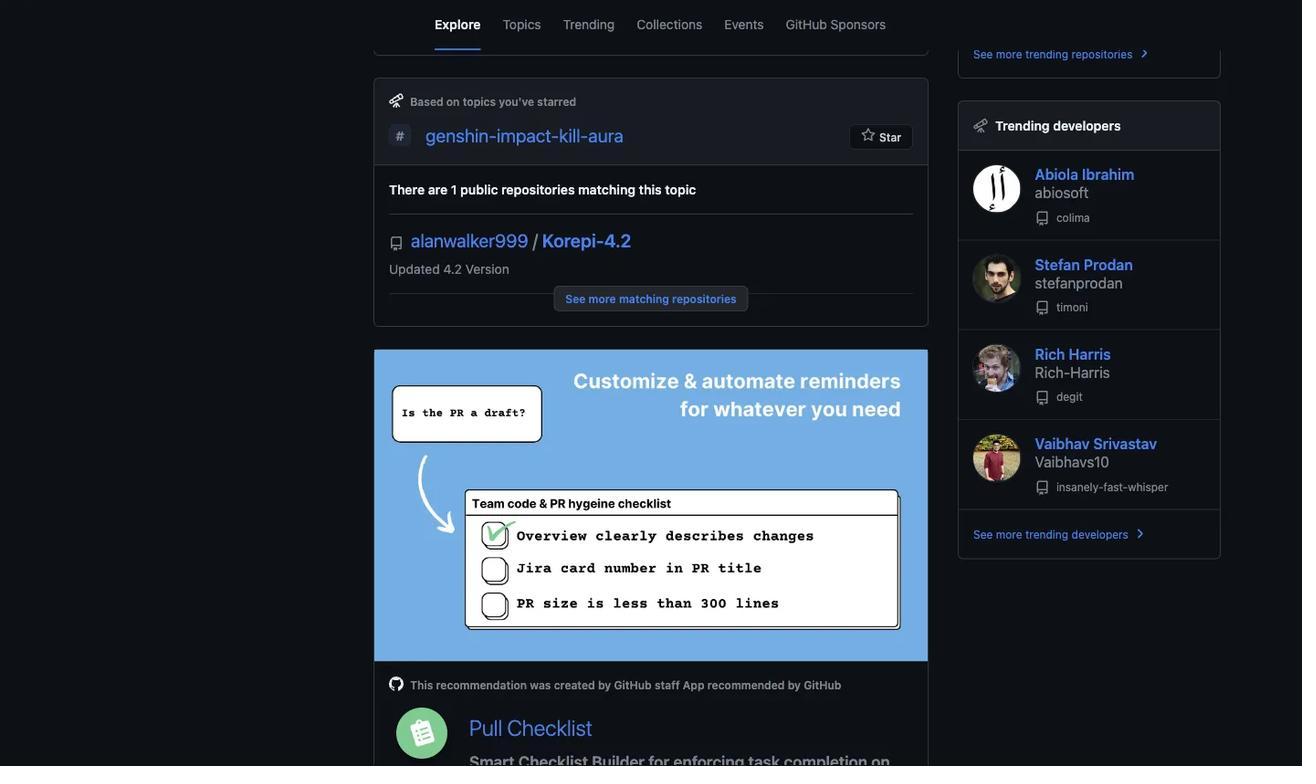 Task type: describe. For each thing, give the bounding box(es) containing it.
public
[[460, 182, 498, 197]]

recommendation
[[436, 678, 527, 691]]

colima link
[[1035, 211, 1090, 226]]

topics link
[[503, 0, 541, 50]]

chevron right image
[[1136, 46, 1151, 60]]

repositories for see more matching repositories
[[672, 292, 737, 305]]

vaibhav srivastav link
[[1035, 435, 1157, 452]]

advocate
[[522, 0, 577, 11]]

star
[[879, 130, 901, 143]]

checklist
[[507, 715, 593, 740]]

see more trending repositories link
[[973, 46, 1151, 60]]

repo image for rich harris rich-harris
[[1035, 391, 1050, 405]]

vaibhav
[[1035, 435, 1090, 452]]

prodan
[[1084, 256, 1133, 273]]

repo image for vaibhav srivastav vaibhavs10
[[1035, 481, 1050, 495]]

degit link
[[1035, 391, 1083, 405]]

this
[[639, 182, 662, 197]]

stefan prodan link
[[1035, 256, 1133, 273]]

pull
[[469, 715, 502, 740]]

events link
[[724, 0, 764, 50]]

rich harris link
[[1035, 345, 1111, 363]]

timoni
[[1053, 301, 1088, 314]]

app recommended by github
[[683, 678, 841, 691]]

join senior developer advocate christina warren for all the latest developer, open source, and github news.
[[389, 0, 871, 30]]

genshin-impact-kill-aura link
[[426, 125, 623, 146]]

sponsors
[[831, 16, 886, 32]]

genshin-
[[426, 125, 497, 146]]

pull checklist image
[[408, 719, 436, 747]]

more for see more trending developers
[[996, 528, 1022, 541]]

see more trending developers
[[973, 528, 1128, 541]]

see more trending developers link
[[973, 526, 1147, 541]]

christina
[[580, 0, 633, 11]]

pull checklist link
[[469, 715, 593, 740]]

this recommendation was created by github staff
[[407, 678, 683, 691]]

are
[[428, 182, 448, 197]]

see for see more matching repositories
[[565, 292, 586, 305]]

trending for developers
[[1025, 528, 1069, 541]]

@stefanprodan image
[[973, 255, 1020, 302]]

this recommendation was generated by github computers element
[[389, 93, 410, 108]]

rich-
[[1035, 364, 1070, 381]]

these results are generated by github computers image
[[973, 118, 988, 133]]

insanely-fast-whisper link
[[1035, 480, 1168, 495]]

trending developers link
[[995, 118, 1121, 133]]

/
[[533, 230, 538, 251]]

senior
[[417, 0, 455, 11]]

collections
[[637, 16, 702, 32]]

github sponsors link
[[786, 0, 886, 50]]

github sponsors
[[786, 16, 886, 32]]

korepi-4.2 link
[[542, 230, 631, 251]]

these results are generated by github computers element
[[973, 116, 988, 135]]

whisper
[[1128, 480, 1168, 493]]

for
[[682, 0, 698, 11]]

app
[[683, 678, 705, 691]]

trending for repositories
[[1025, 47, 1069, 60]]

you've
[[499, 95, 534, 108]]

1 vertical spatial matching
[[619, 292, 669, 305]]

and
[[436, 15, 458, 30]]

developer
[[458, 0, 518, 11]]

latest
[[741, 0, 773, 11]]

@abiosoft image
[[973, 165, 1020, 212]]

there
[[389, 182, 425, 197]]

this
[[410, 678, 433, 691]]

collections link
[[637, 0, 702, 50]]

trending developers
[[995, 118, 1121, 133]]

see for see more trending repositories
[[973, 47, 993, 60]]

repositories for see more trending repositories
[[1072, 47, 1133, 60]]

see more matching repositories
[[565, 292, 737, 305]]

abiola
[[1035, 166, 1078, 183]]

alanwalker999 / korepi-4.2
[[411, 230, 631, 251]]

ibrahim
[[1082, 166, 1134, 183]]

news.
[[506, 15, 541, 30]]

there are 1 public repositories matching this topic
[[389, 182, 696, 197]]

github right recommended
[[804, 678, 841, 691]]

stefanprodan
[[1035, 274, 1123, 291]]

@vaibhavs10 image
[[973, 435, 1020, 482]]



Task type: locate. For each thing, give the bounding box(es) containing it.
vaibhavs10
[[1035, 453, 1109, 471]]

0 vertical spatial repo image
[[1035, 211, 1050, 226]]

see down @vaibhavs10 image
[[973, 528, 993, 541]]

trending for trending developers
[[995, 118, 1050, 133]]

4.2 up see more matching repositories link
[[604, 230, 631, 251]]

1 vertical spatial 4.2
[[443, 261, 462, 276]]

chevron right image
[[1132, 526, 1147, 541]]

2 vertical spatial see
[[973, 528, 993, 541]]

topics
[[503, 16, 541, 32]]

2 vertical spatial more
[[996, 528, 1022, 541]]

version
[[465, 261, 509, 276]]

more inside the see more trending developers link
[[996, 528, 1022, 541]]

1 vertical spatial repo image
[[1035, 391, 1050, 405]]

more inside see more matching repositories link
[[589, 292, 616, 305]]

alanwalker999
[[411, 230, 528, 251]]

1 horizontal spatial repo image
[[1035, 301, 1050, 316]]

trending up trending developers link
[[1025, 47, 1069, 60]]

4.2 down alanwalker999
[[443, 261, 462, 276]]

developer,
[[777, 0, 838, 11]]

recommended
[[707, 678, 785, 691]]

1 vertical spatial trending
[[995, 118, 1050, 133]]

rich harris rich-harris
[[1035, 345, 1111, 381]]

more for see more matching repositories
[[589, 292, 616, 305]]

1 repo image from the top
[[1035, 211, 1050, 226]]

developers left chevron right image
[[1072, 528, 1128, 541]]

repo image up updated
[[389, 236, 404, 251]]

trending link
[[563, 0, 615, 50]]

on
[[446, 95, 460, 108]]

0 vertical spatial matching
[[578, 182, 636, 197]]

github inside join senior developer advocate christina warren for all the latest developer, open source, and github news.
[[462, 15, 503, 30]]

join
[[389, 0, 413, 11]]

0 vertical spatial repositories
[[1072, 47, 1133, 60]]

this recommendation was generated by github computers image
[[389, 93, 404, 108]]

see up these results are generated by github computers element
[[973, 47, 993, 60]]

repositories inside see more matching repositories link
[[672, 292, 737, 305]]

source,
[[389, 15, 433, 30]]

repositories inside see more trending repositories link
[[1072, 47, 1133, 60]]

more down @vaibhavs10 image
[[996, 528, 1022, 541]]

0 horizontal spatial repositories
[[501, 182, 575, 197]]

the
[[718, 0, 737, 11]]

kill-
[[559, 125, 588, 146]]

by right recommended
[[788, 678, 801, 691]]

was
[[530, 678, 551, 691]]

vaibhav srivastav vaibhavs10
[[1035, 435, 1157, 471]]

1 horizontal spatial by
[[788, 678, 801, 691]]

based on topics you've starred
[[410, 95, 576, 108]]

trending
[[563, 16, 615, 32], [995, 118, 1050, 133]]

repo image inside timoni "link"
[[1035, 301, 1050, 316]]

4.2
[[604, 230, 631, 251], [443, 261, 462, 276]]

more inside see more trending repositories link
[[996, 47, 1022, 60]]

repo image left colima
[[1035, 211, 1050, 226]]

repositories
[[1072, 47, 1133, 60], [501, 182, 575, 197], [672, 292, 737, 305]]

more up trending developers link
[[996, 47, 1022, 60]]

created
[[554, 678, 595, 691]]

mark github image
[[389, 676, 404, 691]]

staff
[[655, 678, 680, 691]]

matching
[[578, 182, 636, 197], [619, 292, 669, 305]]

all
[[702, 0, 715, 11]]

harris
[[1069, 345, 1111, 363], [1070, 364, 1110, 381]]

repo image left "timoni"
[[1035, 301, 1050, 316]]

srivastav
[[1093, 435, 1157, 452]]

based
[[410, 95, 443, 108]]

1 horizontal spatial 4.2
[[604, 230, 631, 251]]

0 vertical spatial 4.2
[[604, 230, 631, 251]]

repo image inside the insanely-fast-whisper link
[[1035, 481, 1050, 495]]

events
[[724, 16, 764, 32]]

1 vertical spatial more
[[589, 292, 616, 305]]

insanely-
[[1056, 480, 1103, 493]]

repo image
[[389, 236, 404, 251], [1035, 301, 1050, 316]]

2 vertical spatial repo image
[[1035, 481, 1050, 495]]

2 vertical spatial repositories
[[672, 292, 737, 305]]

genshin-impact-kill-aura
[[426, 125, 623, 146]]

repo image inside degit link
[[1035, 391, 1050, 405]]

1
[[451, 182, 457, 197]]

trending for trending
[[563, 16, 615, 32]]

star button
[[849, 124, 913, 150]]

pull checklist
[[469, 715, 593, 740]]

1 vertical spatial trending
[[1025, 528, 1069, 541]]

2 horizontal spatial repositories
[[1072, 47, 1133, 60]]

1 vertical spatial repo image
[[1035, 301, 1050, 316]]

0 vertical spatial trending
[[1025, 47, 1069, 60]]

developers
[[1053, 118, 1121, 133], [1072, 528, 1128, 541]]

fast-
[[1103, 480, 1128, 493]]

starred
[[537, 95, 576, 108]]

2 repo image from the top
[[1035, 391, 1050, 405]]

explore
[[435, 16, 481, 32]]

github down developer
[[462, 15, 503, 30]]

trending
[[1025, 47, 1069, 60], [1025, 528, 1069, 541]]

korepi-
[[542, 230, 604, 251]]

open
[[842, 0, 871, 11]]

updated
[[389, 261, 440, 276]]

more down korepi-4.2 'link'
[[589, 292, 616, 305]]

1 by from the left
[[598, 678, 611, 691]]

2 trending from the top
[[1025, 528, 1069, 541]]

star image
[[861, 128, 876, 142]]

more for see more trending repositories
[[996, 47, 1022, 60]]

stefan prodan stefanprodan
[[1035, 256, 1133, 291]]

0 horizontal spatial by
[[598, 678, 611, 691]]

2 by from the left
[[788, 678, 801, 691]]

0 horizontal spatial 4.2
[[443, 261, 462, 276]]

0 vertical spatial more
[[996, 47, 1022, 60]]

@rich harris image
[[973, 345, 1020, 392]]

matching down korepi-4.2 'link'
[[619, 292, 669, 305]]

stefan
[[1035, 256, 1080, 273]]

abiola ibrahim link
[[1035, 166, 1134, 183]]

1 trending from the top
[[1025, 47, 1069, 60]]

1 horizontal spatial repositories
[[672, 292, 737, 305]]

impact-
[[497, 125, 559, 146]]

github left staff
[[614, 678, 652, 691]]

repo image
[[1035, 211, 1050, 226], [1035, 391, 1050, 405], [1035, 481, 1050, 495]]

1 horizontal spatial trending
[[995, 118, 1050, 133]]

github down developer,
[[786, 16, 827, 32]]

0 vertical spatial developers
[[1053, 118, 1121, 133]]

0 vertical spatial trending
[[563, 16, 615, 32]]

0 horizontal spatial repo image
[[389, 236, 404, 251]]

#
[[396, 128, 404, 143]]

topics
[[463, 95, 496, 108]]

repo image inside colima link
[[1035, 211, 1050, 226]]

see more trending repositories
[[973, 47, 1133, 60]]

alanwalker999 link
[[411, 230, 533, 251]]

0 vertical spatial see
[[973, 47, 993, 60]]

see for see more trending developers
[[973, 528, 993, 541]]

harris down rich harris link
[[1070, 364, 1110, 381]]

harris right rich
[[1069, 345, 1111, 363]]

1 vertical spatial developers
[[1072, 528, 1128, 541]]

see inside see more matching repositories link
[[565, 292, 586, 305]]

updated 4.2 version
[[389, 261, 509, 276]]

repo image for abiola ibrahim abiosoft
[[1035, 211, 1050, 226]]

abiola ibrahim abiosoft
[[1035, 166, 1134, 201]]

see more matching repositories link
[[554, 286, 749, 311]]

repo image left insanely-
[[1035, 481, 1050, 495]]

matching left this
[[578, 182, 636, 197]]

aura
[[588, 125, 623, 146]]

abiosoft
[[1035, 184, 1089, 201]]

by right "created"
[[598, 678, 611, 691]]

topic
[[665, 182, 696, 197]]

developers up abiola ibrahim link
[[1053, 118, 1121, 133]]

trending down christina
[[563, 16, 615, 32]]

0 vertical spatial repo image
[[389, 236, 404, 251]]

3 repo image from the top
[[1035, 481, 1050, 495]]

rich
[[1035, 345, 1065, 363]]

0 horizontal spatial trending
[[563, 16, 615, 32]]

repo image left degit on the bottom right of page
[[1035, 391, 1050, 405]]

insanely-fast-whisper
[[1053, 480, 1168, 493]]

see down korepi-
[[565, 292, 586, 305]]

timoni link
[[1035, 301, 1088, 316]]

see inside see more trending repositories link
[[973, 47, 993, 60]]

0 vertical spatial harris
[[1069, 345, 1111, 363]]

1 vertical spatial repositories
[[501, 182, 575, 197]]

github
[[462, 15, 503, 30], [786, 16, 827, 32], [614, 678, 652, 691], [804, 678, 841, 691]]

warren
[[636, 0, 679, 11]]

more
[[996, 47, 1022, 60], [589, 292, 616, 305], [996, 528, 1022, 541]]

1 vertical spatial see
[[565, 292, 586, 305]]

1 vertical spatial harris
[[1070, 364, 1110, 381]]

trending down insanely-
[[1025, 528, 1069, 541]]

trending right these results are generated by github computers element
[[995, 118, 1050, 133]]



Task type: vqa. For each thing, say whether or not it's contained in the screenshot.
"Trending" associated with Trending developers
yes



